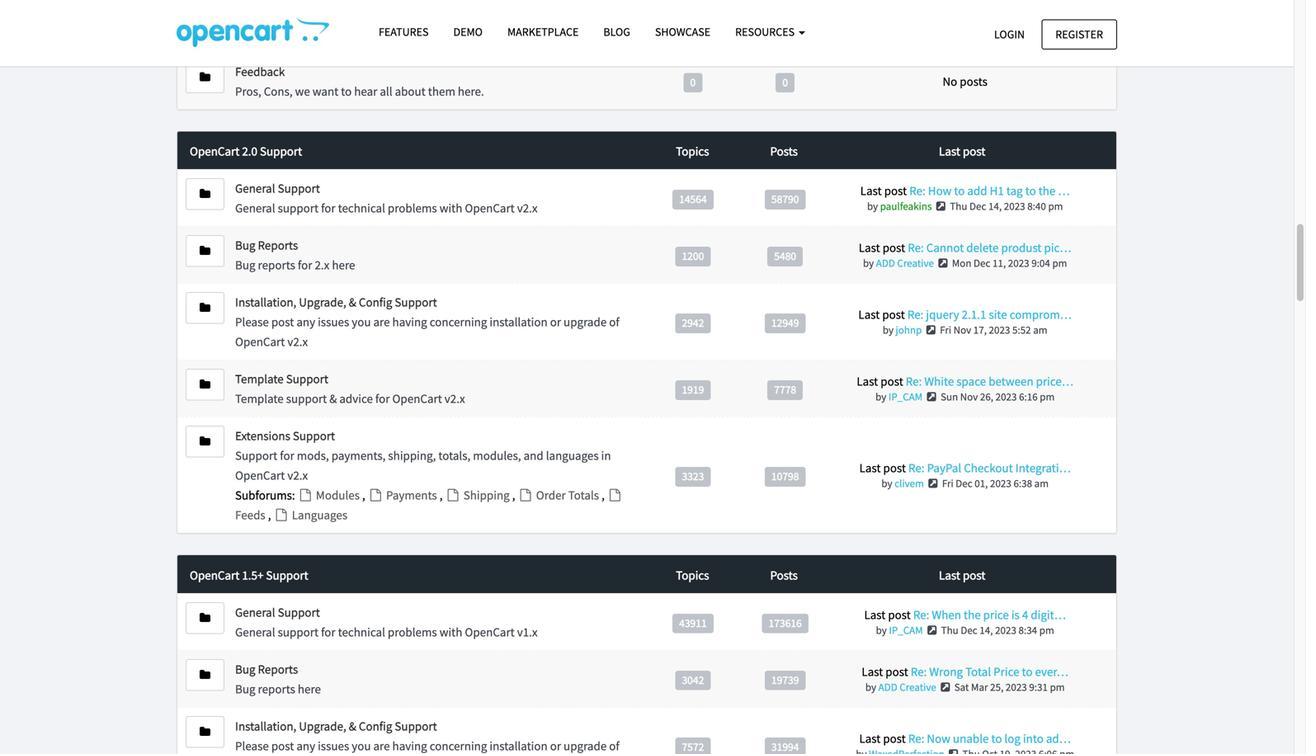 Task type: vqa. For each thing, say whether or not it's contained in the screenshot.
General
yes



Task type: describe. For each thing, give the bounding box(es) containing it.
1200
[[682, 249, 704, 263]]

ip_cam link for re: when the price is 4 digit…
[[889, 624, 923, 637]]

last for re: white space between price…
[[857, 374, 878, 389]]

last post re: paypal checkout integrati…
[[860, 460, 1071, 476]]

re: for re: cannot delete produst pic…
[[908, 240, 924, 256]]

re: wrong total price to ever… link
[[911, 664, 1069, 680]]

last post re: jquery 2.1.1 site comprom…
[[859, 307, 1072, 322]]

…
[[1059, 183, 1070, 199]]

installation, upgrade, & config support link for bug reports bug reports for 2.x here
[[235, 294, 437, 310]]

2.0
[[242, 143, 258, 159]]

any inside the raise any questions regarding installation, upgrade and or config support related issues here.
[[265, 7, 284, 22]]

9:04
[[1032, 256, 1051, 270]]

or for general support general support for technical problems with opencart v2.x
[[550, 314, 561, 330]]

0 horizontal spatial the
[[964, 607, 981, 623]]

mon
[[952, 256, 972, 270]]

related
[[235, 26, 272, 42]]

dec for the
[[961, 624, 978, 637]]

unable
[[953, 731, 989, 747]]

general support link for 1.5+
[[235, 605, 320, 620]]

totals,
[[439, 448, 471, 464]]

by for last post re: when the price is 4 digit…
[[876, 624, 887, 637]]

thu for when
[[942, 624, 959, 637]]

sat
[[955, 681, 969, 694]]

support inside general support general support for technical problems with opencart v2.x
[[278, 181, 320, 196]]

by for last post re: cannot delete produst pic…
[[863, 256, 874, 270]]

re: for re: paypal checkout integrati…
[[909, 460, 925, 476]]

pm right 10:04
[[1050, 16, 1065, 29]]

2023 for integrati…
[[991, 477, 1012, 490]]

01,
[[975, 477, 988, 490]]

opencart inside extensions support support for mods, payments, shipping, totals, modules, and languages in opencart v2.x
[[235, 468, 285, 483]]

25,
[[991, 681, 1004, 694]]

by johnp
[[883, 323, 922, 337]]

1 template from the top
[[235, 371, 284, 387]]

feeds link
[[235, 488, 623, 523]]

v2.x inside extensions support support for mods, payments, shipping, totals, modules, and languages in opencart v2.x
[[288, 468, 308, 483]]

extensions
[[235, 428, 290, 444]]

0 vertical spatial nov
[[965, 16, 983, 29]]

31994
[[772, 740, 799, 754]]

technical for bug reports bug reports here
[[338, 624, 385, 640]]

2 template from the top
[[235, 391, 284, 407]]

we
[[295, 83, 310, 99]]

reports for for
[[258, 237, 298, 253]]

v2.x inside template support template support & advice for opencart v2.x
[[445, 391, 465, 407]]

dec for checkout
[[956, 477, 973, 490]]

v2.x inside general support general support for technical problems with opencart v2.x
[[517, 200, 538, 216]]

12949
[[772, 316, 799, 330]]

here inside "bug reports bug reports for 2.x here"
[[332, 257, 355, 273]]

shipping link
[[445, 488, 512, 503]]

here. inside the raise any questions regarding installation, upgrade and or config support related issues here.
[[308, 26, 335, 42]]

support inside "link"
[[266, 567, 308, 583]]

sun nov 26, 2023 6:16 pm
[[941, 390, 1055, 404]]

extensions support support for mods, payments, shipping, totals, modules, and languages in opencart v2.x
[[235, 428, 611, 483]]

& for opencart 2.0 support
[[349, 294, 356, 310]]

1.5+
[[242, 567, 264, 583]]

last post for the
[[939, 567, 986, 583]]

2 general from the top
[[235, 200, 275, 216]]

last up how at right
[[939, 143, 961, 159]]

173616
[[769, 616, 802, 630]]

to inside feedback pros, cons, we want to hear all about them here.
[[341, 83, 352, 99]]

sun
[[941, 390, 958, 404]]

jquery
[[926, 307, 960, 322]]

post up by johnp
[[883, 307, 905, 322]]

last for re: jquery 2.1.1 site comprom…
[[859, 307, 880, 322]]

creative for re: cannot delete produst pic…
[[898, 256, 934, 270]]

1 general from the top
[[235, 181, 275, 196]]

blog link
[[591, 17, 643, 46]]

issues for opencart 2.0 support
[[318, 314, 349, 330]]

10:04
[[1024, 16, 1048, 29]]

post inside installation, upgrade, & config support please post any issues you are having concerning installation or upgrade of opencart v2.x
[[271, 314, 294, 330]]

last for re: now unable to log into ad…
[[860, 731, 881, 747]]

re: white space between price… link
[[906, 374, 1074, 389]]

fri for jquery
[[940, 323, 952, 337]]

pm for last post re: how to add h1 tag to the …
[[1049, 200, 1064, 213]]

file o image for payments
[[368, 489, 384, 502]]

file o image for feeds
[[607, 489, 623, 502]]

by for last post re: how to add h1 tag to the …
[[867, 200, 878, 213]]

marketplace
[[508, 24, 579, 39]]

order totals
[[534, 488, 602, 503]]

opencart 1.5+ support link
[[190, 565, 647, 585]]

pm for last post re: when the price is 4 digit…
[[1040, 624, 1055, 637]]

you for bug reports bug reports for 2.x here
[[352, 314, 371, 330]]

payments link
[[368, 488, 440, 503]]

extensions support link
[[235, 428, 335, 444]]

2023 for between
[[996, 390, 1017, 404]]

2 bug from the top
[[235, 257, 256, 273]]

opencart 2.0 support link
[[190, 141, 647, 161]]

by for last post re: paypal checkout integrati…
[[882, 477, 893, 490]]

by add creative for re: cannot delete produst pic…
[[863, 256, 934, 270]]

wrong
[[930, 664, 963, 680]]

opencart 2.0 support
[[190, 143, 302, 159]]

last post re: cannot delete produst pic…
[[859, 240, 1072, 256]]

pm for last post re: cannot delete produst pic…
[[1053, 256, 1068, 270]]

& for opencart 1.5+ support
[[349, 718, 356, 734]]

template support template support & advice for opencart v2.x
[[235, 371, 465, 407]]

demo
[[454, 24, 483, 39]]

bug reports link for bug reports bug reports for 2.x here
[[235, 237, 298, 253]]

0 vertical spatial thu
[[945, 16, 963, 29]]

thu dec 14, 2023 8:34 pm
[[942, 624, 1055, 637]]

26,
[[981, 390, 994, 404]]

v1.x
[[517, 624, 538, 640]]

bug reports image
[[200, 245, 210, 257]]

10798
[[772, 470, 799, 484]]

installation, upgrade, & config support image for please post any issues you are having concerning installation or upgrade of opencart v2.x
[[200, 302, 210, 314]]

installation, upgrade, & config support please post any issues you are having concerning installation or upgrade of
[[235, 718, 620, 754]]

add for re: cannot delete produst pic…
[[876, 256, 895, 270]]

having for bug reports here
[[393, 738, 427, 754]]

login
[[995, 27, 1025, 42]]

post up the by clivem
[[884, 460, 906, 476]]

upgrade, for for
[[299, 294, 346, 310]]

order
[[536, 488, 566, 503]]

add
[[968, 183, 988, 199]]

bug reports bug reports here
[[235, 662, 321, 697]]

ip_cam link for re: white space between price…
[[889, 390, 923, 404]]

register
[[1056, 27, 1104, 42]]

re: when the price is 4 digit… link
[[914, 607, 1066, 623]]

fri for paypal
[[942, 477, 954, 490]]

17, for 2023
[[974, 323, 987, 337]]

are for bug reports for 2.x here
[[373, 314, 390, 330]]

opencart 1.5+ support
[[190, 567, 308, 583]]

general support general support for technical problems with opencart v1.x
[[235, 605, 538, 640]]

view the latest post image for wrong
[[939, 682, 953, 693]]

1 0 from the left
[[691, 75, 696, 89]]

installation, upgrade, & config support image for please post any issues you are having concerning installation or upgrade of
[[200, 726, 210, 738]]

post up add on the top right of the page
[[963, 143, 986, 159]]

support inside the raise any questions regarding installation, upgrade and or config support related issues here.
[[573, 7, 614, 22]]

thu nov 17, 2022 10:04 pm
[[945, 16, 1065, 29]]

no posts
[[943, 73, 988, 89]]

integrati…
[[1016, 460, 1071, 476]]

2023 for site
[[989, 323, 1011, 337]]

modules link
[[298, 488, 362, 503]]

login link
[[981, 19, 1039, 49]]

bug reports bug reports for 2.x here
[[235, 237, 355, 273]]

template support image
[[200, 379, 210, 391]]

last post re: when the price is 4 digit…
[[865, 607, 1066, 623]]

no
[[943, 73, 958, 89]]

config for general support general support for technical problems with opencart v2.x
[[359, 294, 392, 310]]

post down by paulfeakins
[[883, 240, 906, 256]]

58790
[[772, 192, 799, 206]]

post up by paulfeakins
[[885, 183, 907, 199]]

feedback link
[[235, 64, 285, 79]]

in
[[601, 448, 611, 464]]

for inside extensions support support for mods, payments, shipping, totals, modules, and languages in opencart v2.x
[[280, 448, 295, 464]]

are for bug reports here
[[373, 738, 390, 754]]

of for please post any issues you are having concerning installation or upgrade of opencart v2.x
[[609, 314, 620, 330]]

upgrade for general support general support for technical problems with opencart v1.x
[[564, 738, 607, 754]]

opencart inside "link"
[[190, 567, 240, 583]]

here. inside feedback pros, cons, we want to hear all about them here.
[[458, 83, 484, 99]]

by ip_cam for re: when the price is 4 digit…
[[876, 624, 923, 637]]

checkout
[[964, 460, 1013, 476]]

posts
[[960, 73, 988, 89]]

thu for how
[[950, 200, 968, 213]]

general support image
[[200, 188, 210, 200]]

ever…
[[1036, 664, 1069, 680]]

you for bug reports bug reports here
[[352, 738, 371, 754]]

re: for re: jquery 2.1.1 site comprom…
[[908, 307, 924, 322]]

modules,
[[473, 448, 521, 464]]

last for re: wrong total price to ever…
[[862, 664, 883, 680]]

delete
[[967, 240, 999, 256]]

subforums:
[[235, 488, 295, 503]]

reports for for
[[258, 257, 295, 273]]

pros,
[[235, 83, 261, 99]]

re: for re: now unable to log into ad…
[[909, 731, 925, 747]]

2942
[[682, 316, 704, 330]]

view the latest post image for when
[[926, 625, 939, 636]]

7778
[[774, 383, 797, 397]]

dec for delete
[[974, 256, 991, 270]]

topics for general support general support for technical problems with opencart v2.x
[[676, 143, 710, 159]]

and inside extensions support support for mods, payments, shipping, totals, modules, and languages in opencart v2.x
[[524, 448, 544, 464]]

bug reports image
[[200, 669, 210, 681]]

showcase
[[655, 24, 711, 39]]

last up when in the bottom right of the page
[[939, 567, 961, 583]]

please for please post any issues you are having concerning installation or upgrade of
[[235, 738, 269, 754]]

re: how to add h1 tag to the … link
[[910, 183, 1070, 199]]

file o image
[[445, 489, 461, 502]]

is
[[1012, 607, 1020, 623]]

19739
[[772, 673, 799, 687]]

0 vertical spatial the
[[1039, 183, 1056, 199]]

for for bug reports bug reports for 2.x here
[[298, 257, 312, 273]]

support inside template support template support & advice for opencart v2.x
[[286, 371, 328, 387]]

with for v1.x
[[440, 624, 463, 640]]

to left 'log'
[[992, 731, 1002, 747]]

price
[[984, 607, 1009, 623]]

any for opencart 2.0 support
[[297, 314, 315, 330]]

concerning for v2.x
[[430, 314, 487, 330]]



Task type: locate. For each thing, give the bounding box(es) containing it.
1 vertical spatial bug reports link
[[235, 662, 298, 677]]

1 horizontal spatial and
[[524, 448, 544, 464]]

of inside installation, upgrade, & config support please post any issues you are having concerning installation or upgrade of opencart v2.x
[[609, 314, 620, 330]]

blog
[[604, 24, 631, 39]]

any inside installation, upgrade, & config support please post any issues you are having concerning installation or upgrade of
[[297, 738, 315, 754]]

&
[[349, 294, 356, 310], [330, 391, 337, 407], [349, 718, 356, 734]]

posts for last post re: how to add h1 tag to the …
[[771, 143, 798, 159]]

please inside installation, upgrade, & config support please post any issues you are having concerning installation or upgrade of opencart v2.x
[[235, 314, 269, 330]]

0 horizontal spatial here.
[[308, 26, 335, 42]]

view the latest post image down paypal
[[927, 479, 940, 489]]

by add creative down cannot
[[863, 256, 934, 270]]

2 vertical spatial nov
[[961, 390, 978, 404]]

1 vertical spatial issues
[[318, 314, 349, 330]]

2 reports from the top
[[258, 662, 298, 677]]

upgrade inside the raise any questions regarding installation, upgrade and or config support related issues here.
[[456, 7, 499, 22]]

re: left wrong
[[911, 664, 927, 680]]

ip_cam link down the last post re: when the price is 4 digit…
[[889, 624, 923, 637]]

1 horizontal spatial here.
[[458, 83, 484, 99]]

0 vertical spatial you
[[352, 314, 371, 330]]

1 vertical spatial or
[[550, 314, 561, 330]]

0 vertical spatial creative
[[898, 256, 934, 270]]

with down opencart 1.5+ support "link"
[[440, 624, 463, 640]]

add creative link for re: cannot delete produst pic…
[[876, 256, 934, 270]]

to left add on the top right of the page
[[955, 183, 965, 199]]

3 bug from the top
[[235, 662, 256, 677]]

produst
[[1002, 240, 1042, 256]]

2 concerning from the top
[[430, 738, 487, 754]]

pm down "pic…"
[[1053, 256, 1068, 270]]

now
[[927, 731, 951, 747]]

last left wrong
[[862, 664, 883, 680]]

0 vertical spatial here
[[332, 257, 355, 273]]

installation, for opencart 2.0 support
[[235, 294, 297, 310]]

re: cannot delete produst pic… link
[[908, 240, 1072, 256]]

concerning for v1.x
[[430, 738, 487, 754]]

payments,
[[332, 448, 386, 464]]

installation inside installation, upgrade, & config support please post any issues you are having concerning installation or upgrade of
[[490, 738, 548, 754]]

file o image down subforums:
[[274, 509, 289, 521]]

last post re: white space between price…
[[857, 374, 1074, 389]]

0 vertical spatial of
[[609, 314, 620, 330]]

mon dec 11, 2023 9:04 pm
[[952, 256, 1068, 270]]

here. right them
[[458, 83, 484, 99]]

2 vertical spatial thu
[[942, 624, 959, 637]]

any for opencart 1.5+ support
[[297, 738, 315, 754]]

view the latest post image for cannot
[[936, 258, 950, 269]]

0 vertical spatial reports
[[258, 237, 298, 253]]

to left hear
[[341, 83, 352, 99]]

1 last post from the top
[[939, 143, 986, 159]]

2 problems from the top
[[388, 624, 437, 640]]

config inside the raise any questions regarding installation, upgrade and or config support related issues here.
[[537, 7, 570, 22]]

1 vertical spatial here
[[298, 681, 321, 697]]

1 please from the top
[[235, 314, 269, 330]]

installation, upgrade, & config support please post any issues you are having concerning installation or upgrade of opencart v2.x
[[235, 294, 620, 350]]

1 vertical spatial of
[[609, 738, 620, 754]]

1 vertical spatial technical
[[338, 624, 385, 640]]

1 technical from the top
[[338, 200, 385, 216]]

with
[[440, 200, 463, 216], [440, 624, 463, 640]]

0 vertical spatial add creative link
[[876, 256, 934, 270]]

or inside installation, upgrade, & config support please post any issues you are having concerning installation or upgrade of
[[550, 738, 561, 754]]

last left paypal
[[860, 460, 881, 476]]

clivem
[[895, 477, 924, 490]]

view the latest post image
[[924, 325, 938, 336], [939, 682, 953, 693]]

0 vertical spatial upgrade
[[456, 7, 499, 22]]

1 vertical spatial topics
[[676, 567, 710, 583]]

upgrade, inside installation, upgrade, & config support please post any issues you are having concerning installation or upgrade of opencart v2.x
[[299, 294, 346, 310]]

any right raise
[[265, 7, 284, 22]]

by ip_cam for re: white space between price…
[[876, 390, 923, 404]]

0
[[691, 75, 696, 89], [783, 75, 788, 89]]

view the latest post image down how at right
[[934, 201, 948, 212]]

view the latest post image for how
[[934, 201, 948, 212]]

general support link down 2.0
[[235, 181, 320, 196]]

reports right bug reports icon
[[258, 237, 298, 253]]

nov for space
[[961, 390, 978, 404]]

topics for general support general support for technical problems with opencart v1.x
[[676, 567, 710, 583]]

1 of from the top
[[609, 314, 620, 330]]

languages
[[289, 507, 348, 523]]

installation for please post any issues you are having concerning installation or upgrade of opencart v2.x
[[490, 314, 548, 330]]

0 vertical spatial view the latest post image
[[924, 325, 938, 336]]

2 topics from the top
[[676, 567, 710, 583]]

1 general support link from the top
[[235, 181, 320, 196]]

dec down the last post re: when the price is 4 digit…
[[961, 624, 978, 637]]

1 vertical spatial by ip_cam
[[876, 624, 923, 637]]

template support link
[[235, 371, 328, 387]]

2 vertical spatial config
[[359, 718, 392, 734]]

2 posts from the top
[[771, 567, 798, 583]]

fri down jquery
[[940, 323, 952, 337]]

any
[[265, 7, 284, 22], [297, 314, 315, 330], [297, 738, 315, 754]]

topics up 14564
[[676, 143, 710, 159]]

features
[[379, 24, 429, 39]]

0 vertical spatial by ip_cam
[[876, 390, 923, 404]]

2 vertical spatial upgrade
[[564, 738, 607, 754]]

installation, upgrade, & config support link down bug reports bug reports here
[[235, 718, 437, 734]]

2.x
[[315, 257, 330, 273]]

2 vertical spatial &
[[349, 718, 356, 734]]

2 installation, upgrade, & config support image from the top
[[200, 726, 210, 738]]

support down template support link
[[286, 391, 327, 407]]

0 vertical spatial last post
[[939, 143, 986, 159]]

template right template support image
[[235, 371, 284, 387]]

upgrade, for here
[[299, 718, 346, 734]]

dec for to
[[970, 200, 987, 213]]

pm
[[1050, 16, 1065, 29], [1049, 200, 1064, 213], [1053, 256, 1068, 270], [1040, 390, 1055, 404], [1040, 624, 1055, 637], [1050, 681, 1065, 694]]

issues for opencart 1.5+ support
[[318, 738, 349, 754]]

0 vertical spatial installation, upgrade, & config support image
[[200, 302, 210, 314]]

2 0 from the left
[[783, 75, 788, 89]]

pm down price…
[[1040, 390, 1055, 404]]

2 vertical spatial issues
[[318, 738, 349, 754]]

2 general support link from the top
[[235, 605, 320, 620]]

add for re: wrong total price to ever…
[[879, 681, 898, 694]]

issues inside installation, upgrade, & config support please post any issues you are having concerning installation or upgrade of opencart v2.x
[[318, 314, 349, 330]]

0 vertical spatial fri
[[940, 323, 952, 337]]

problems down opencart 1.5+ support "link"
[[388, 624, 437, 640]]

by ip_cam left sun
[[876, 390, 923, 404]]

installation, for opencart 1.5+ support
[[235, 718, 297, 734]]

1 with from the top
[[440, 200, 463, 216]]

last left jquery
[[859, 307, 880, 322]]

dec down add on the top right of the page
[[970, 200, 987, 213]]

1 bug reports link from the top
[[235, 237, 298, 253]]

creative for re: wrong total price to ever…
[[900, 681, 937, 694]]

9:31
[[1030, 681, 1048, 694]]

view the latest post image down wrong
[[939, 682, 953, 693]]

concerning inside installation, upgrade, & config support please post any issues you are having concerning installation or upgrade of
[[430, 738, 487, 754]]

2 are from the top
[[373, 738, 390, 754]]

file o image for order totals
[[518, 489, 534, 502]]

and up marketplace
[[501, 7, 521, 22]]

0 vertical spatial and
[[501, 7, 521, 22]]

comprom…
[[1010, 307, 1072, 322]]

creative
[[898, 256, 934, 270], [900, 681, 937, 694]]

6:16
[[1019, 390, 1038, 404]]

0 vertical spatial template
[[235, 371, 284, 387]]

2 installation, upgrade, & config support link from the top
[[235, 718, 437, 734]]

of for please post any issues you are having concerning installation or upgrade of
[[609, 738, 620, 754]]

0 horizontal spatial 0
[[691, 75, 696, 89]]

0 horizontal spatial view the latest post image
[[924, 325, 938, 336]]

and
[[501, 7, 521, 22], [524, 448, 544, 464]]

1 vertical spatial here.
[[458, 83, 484, 99]]

0 vertical spatial installation,
[[392, 7, 453, 22]]

14, down re: when the price is 4 digit… link
[[980, 624, 993, 637]]

0 vertical spatial concerning
[[430, 314, 487, 330]]

of
[[609, 314, 620, 330], [609, 738, 620, 754]]

re: up clivem
[[909, 460, 925, 476]]

17, down 2.1.1
[[974, 323, 987, 337]]

installation, upgrade, & config support image down bug reports image
[[200, 726, 210, 738]]

config inside installation, upgrade, & config support please post any issues you are having concerning installation or upgrade of opencart v2.x
[[359, 294, 392, 310]]

reports for here
[[258, 681, 295, 697]]

1 vertical spatial upgrade
[[564, 314, 607, 330]]

2 with from the top
[[440, 624, 463, 640]]

to up 9:31
[[1022, 664, 1033, 680]]

1 horizontal spatial view the latest post image
[[939, 682, 953, 693]]

paulfeakins
[[881, 200, 932, 213]]

1 vertical spatial config
[[359, 294, 392, 310]]

feedback pros, cons, we want to hear all about them here.
[[235, 64, 484, 99]]

by clivem
[[882, 477, 924, 490]]

file o image inside "languages" 'link'
[[274, 509, 289, 521]]

0 vertical spatial add
[[876, 256, 895, 270]]

for for general support general support for technical problems with opencart v1.x
[[321, 624, 336, 640]]

posts
[[771, 143, 798, 159], [771, 567, 798, 583]]

reports right bug reports image
[[258, 662, 298, 677]]

view the latest post image for white
[[925, 392, 939, 403]]

installation, upgrade, & config support link down 2.x
[[235, 294, 437, 310]]

re: left when in the bottom right of the page
[[914, 607, 930, 623]]

or inside installation, upgrade, & config support please post any issues you are having concerning installation or upgrade of opencart v2.x
[[550, 314, 561, 330]]

bug reports link right bug reports image
[[235, 662, 298, 677]]

add creative link down cannot
[[876, 256, 934, 270]]

0 down showcase link
[[691, 75, 696, 89]]

how
[[928, 183, 952, 199]]

you inside installation, upgrade, & config support please post any issues you are having concerning installation or upgrade of opencart v2.x
[[352, 314, 371, 330]]

5480
[[774, 249, 797, 263]]

nov for 2.1.1
[[954, 323, 972, 337]]

please down bug reports bug reports here
[[235, 738, 269, 754]]

0 vertical spatial please
[[235, 314, 269, 330]]

of left the 2942
[[609, 314, 620, 330]]

1 vertical spatial thu
[[950, 200, 968, 213]]

17, left 2022
[[985, 16, 998, 29]]

1 concerning from the top
[[430, 314, 487, 330]]

pm down …
[[1049, 200, 1064, 213]]

2023
[[1004, 200, 1026, 213], [1008, 256, 1030, 270], [989, 323, 1011, 337], [996, 390, 1017, 404], [991, 477, 1012, 490], [996, 624, 1017, 637], [1006, 681, 1027, 694]]

post inside installation, upgrade, & config support please post any issues you are having concerning installation or upgrade of
[[271, 738, 294, 754]]

2023 for add
[[1004, 200, 1026, 213]]

reports
[[258, 237, 298, 253], [258, 662, 298, 677]]

installation, upgrade, & config support image
[[200, 302, 210, 314], [200, 726, 210, 738]]

reports inside bug reports bug reports here
[[258, 662, 298, 677]]

reports inside bug reports bug reports here
[[258, 681, 295, 697]]

raise
[[235, 7, 263, 22]]

of inside installation, upgrade, & config support please post any issues you are having concerning installation or upgrade of
[[609, 738, 620, 754]]

support for general support general support for technical problems with opencart v2.x
[[278, 200, 319, 216]]

4 general from the top
[[235, 624, 275, 640]]

template down template support link
[[235, 391, 284, 407]]

support inside general support general support for technical problems with opencart v1.x
[[278, 605, 320, 620]]

0 vertical spatial having
[[393, 314, 427, 330]]

1 vertical spatial by add creative
[[866, 681, 937, 694]]

1 you from the top
[[352, 314, 371, 330]]

support up "bug reports bug reports for 2.x here" on the top of page
[[278, 200, 319, 216]]

add
[[876, 256, 895, 270], [879, 681, 898, 694]]

1 vertical spatial upgrade,
[[299, 718, 346, 734]]

space
[[957, 374, 987, 389]]

config for general support general support for technical problems with opencart v1.x
[[359, 718, 392, 734]]

pm down the digit…
[[1040, 624, 1055, 637]]

view the latest post image down when in the bottom right of the page
[[926, 625, 939, 636]]

ip_cam for re: when the price is 4 digit…
[[889, 624, 923, 637]]

0 vertical spatial ip_cam
[[889, 390, 923, 404]]

upgrade, down 2.x
[[299, 294, 346, 310]]

technical down opencart 2.0 support link
[[338, 200, 385, 216]]

by add creative for re: wrong total price to ever…
[[866, 681, 937, 694]]

pm down ever…
[[1050, 681, 1065, 694]]

are inside installation, upgrade, & config support please post any issues you are having concerning installation or upgrade of
[[373, 738, 390, 754]]

last post for to
[[939, 143, 986, 159]]

pm for last post re: white space between price…
[[1040, 390, 1055, 404]]

last for re: cannot delete produst pic…
[[859, 240, 881, 256]]

1 vertical spatial you
[[352, 738, 371, 754]]

post down bug reports bug reports here
[[271, 738, 294, 754]]

reports for here
[[258, 662, 298, 677]]

am down "integrati…"
[[1035, 477, 1049, 490]]

file o image for languages
[[274, 509, 289, 521]]

general support image
[[200, 612, 210, 624]]

0 vertical spatial installation, upgrade, & config support link
[[235, 294, 437, 310]]

hear
[[354, 83, 378, 99]]

post left now
[[883, 731, 906, 747]]

of left 7572
[[609, 738, 620, 754]]

0 vertical spatial installation
[[490, 314, 548, 330]]

or inside the raise any questions regarding installation, upgrade and or config support related issues here.
[[523, 7, 534, 22]]

0 vertical spatial by add creative
[[863, 256, 934, 270]]

ip_cam for re: white space between price…
[[889, 390, 923, 404]]

re: for re: how to add h1 tag to the …
[[910, 183, 926, 199]]

fri dec 01, 2023 6:38 am
[[942, 477, 1049, 490]]

issues inside the raise any questions regarding installation, upgrade and or config support related issues here.
[[274, 26, 306, 42]]

2 of from the top
[[609, 738, 620, 754]]

thu left 2022
[[945, 16, 963, 29]]

1 vertical spatial the
[[964, 607, 981, 623]]

please
[[235, 314, 269, 330], [235, 738, 269, 754]]

by ip_cam down the last post re: when the price is 4 digit…
[[876, 624, 923, 637]]

extensions support image
[[200, 436, 210, 448]]

2 vertical spatial installation,
[[235, 718, 297, 734]]

for inside template support template support & advice for opencart v2.x
[[375, 391, 390, 407]]

for inside general support general support for technical problems with opencart v1.x
[[321, 624, 336, 640]]

1 horizontal spatial 0
[[783, 75, 788, 89]]

add left sat at bottom
[[879, 681, 898, 694]]

& inside template support template support & advice for opencart v2.x
[[330, 391, 337, 407]]

17,
[[985, 16, 998, 29], [974, 323, 987, 337]]

1 installation, upgrade, & config support link from the top
[[235, 294, 437, 310]]

installation, inside installation, upgrade, & config support please post any issues you are having concerning installation or upgrade of opencart v2.x
[[235, 294, 297, 310]]

support inside installation, upgrade, & config support please post any issues you are having concerning installation or upgrade of
[[395, 718, 437, 734]]

1 vertical spatial 14,
[[980, 624, 993, 637]]

4 bug from the top
[[235, 681, 256, 697]]

technical for bug reports bug reports for 2.x here
[[338, 200, 385, 216]]

you inside installation, upgrade, & config support please post any issues you are having concerning installation or upgrade of
[[352, 738, 371, 754]]

file o image left order in the left of the page
[[518, 489, 534, 502]]

opencart inside general support general support for technical problems with opencart v1.x
[[465, 624, 515, 640]]

1 vertical spatial reports
[[258, 662, 298, 677]]

for inside general support general support for technical problems with opencart v2.x
[[321, 200, 336, 216]]

1 problems from the top
[[388, 200, 437, 216]]

with for v2.x
[[440, 200, 463, 216]]

by for last post re: white space between price…
[[876, 390, 887, 404]]

problems inside general support general support for technical problems with opencart v2.x
[[388, 200, 437, 216]]

please inside installation, upgrade, & config support please post any issues you are having concerning installation or upgrade of
[[235, 738, 269, 754]]

ip_cam left sun
[[889, 390, 923, 404]]

0 vertical spatial config
[[537, 7, 570, 22]]

file o image
[[298, 489, 314, 502], [368, 489, 384, 502], [518, 489, 534, 502], [607, 489, 623, 502], [274, 509, 289, 521]]

by add creative down wrong
[[866, 681, 937, 694]]

technical inside general support general support for technical problems with opencart v2.x
[[338, 200, 385, 216]]

payments
[[384, 488, 440, 503]]

or
[[523, 7, 534, 22], [550, 314, 561, 330], [550, 738, 561, 754]]

2 upgrade, from the top
[[299, 718, 346, 734]]

support inside template support template support & advice for opencart v2.x
[[286, 391, 327, 407]]

creative down wrong
[[900, 681, 937, 694]]

re:
[[910, 183, 926, 199], [908, 240, 924, 256], [908, 307, 924, 322], [906, 374, 922, 389], [909, 460, 925, 476], [914, 607, 930, 623], [911, 664, 927, 680], [909, 731, 925, 747]]

0 vertical spatial general support link
[[235, 181, 320, 196]]

re: jquery 2.1.1 site comprom… link
[[908, 307, 1072, 322]]

0 down resources link
[[783, 75, 788, 89]]

totals
[[568, 488, 599, 503]]

2 reports from the top
[[258, 681, 295, 697]]

add creative link down wrong
[[879, 681, 937, 694]]

last for re: paypal checkout integrati…
[[860, 460, 881, 476]]

1 vertical spatial problems
[[388, 624, 437, 640]]

1 vertical spatial add creative link
[[879, 681, 937, 694]]

concerning inside installation, upgrade, & config support please post any issues you are having concerning installation or upgrade of opencart v2.x
[[430, 314, 487, 330]]

2 bug reports link from the top
[[235, 662, 298, 677]]

2 last post from the top
[[939, 567, 986, 583]]

1 upgrade, from the top
[[299, 294, 346, 310]]

support for general support general support for technical problems with opencart v1.x
[[278, 624, 319, 640]]

or for general support general support for technical problems with opencart v1.x
[[550, 738, 561, 754]]

2 installation from the top
[[490, 738, 548, 754]]

2023 for price
[[1006, 681, 1027, 694]]

post left white
[[881, 374, 904, 389]]

file o image inside order totals link
[[518, 489, 534, 502]]

6:38
[[1014, 477, 1033, 490]]

view the latest post image
[[934, 201, 948, 212], [936, 258, 950, 269], [925, 392, 939, 403], [927, 479, 940, 489], [926, 625, 939, 636], [947, 749, 961, 754]]

file o image inside modules link
[[298, 489, 314, 502]]

are
[[373, 314, 390, 330], [373, 738, 390, 754]]

1 vertical spatial &
[[330, 391, 337, 407]]

re: for re: white space between price…
[[906, 374, 922, 389]]

file o image right modules
[[368, 489, 384, 502]]

support inside general support general support for technical problems with opencart v2.x
[[278, 200, 319, 216]]

clivem link
[[895, 477, 924, 490]]

please up template support link
[[235, 314, 269, 330]]

last up by paulfeakins
[[861, 183, 882, 199]]

v2.x
[[517, 200, 538, 216], [288, 334, 308, 350], [445, 391, 465, 407], [288, 468, 308, 483]]

1 vertical spatial are
[[373, 738, 390, 754]]

4
[[1023, 607, 1029, 623]]

2 technical from the top
[[338, 624, 385, 640]]

1 vertical spatial with
[[440, 624, 463, 640]]

last for re: when the price is 4 digit…
[[865, 607, 886, 623]]

1 vertical spatial reports
[[258, 681, 295, 697]]

bug reports link
[[235, 237, 298, 253], [235, 662, 298, 677]]

ip_cam down the last post re: when the price is 4 digit…
[[889, 624, 923, 637]]

1919
[[682, 383, 704, 397]]

installation for please post any issues you are having concerning installation or upgrade of
[[490, 738, 548, 754]]

post up the last post re: when the price is 4 digit…
[[963, 567, 986, 583]]

paulfeakins link
[[881, 200, 932, 213]]

1 are from the top
[[373, 314, 390, 330]]

questions
[[287, 7, 337, 22]]

concerning
[[430, 314, 487, 330], [430, 738, 487, 754]]

view the latest post image for paypal
[[927, 479, 940, 489]]

upgrade, inside installation, upgrade, & config support please post any issues you are having concerning installation or upgrade of
[[299, 718, 346, 734]]

reports inside "bug reports bug reports for 2.x here"
[[258, 257, 295, 273]]

last for re: how to add h1 tag to the …
[[861, 183, 882, 199]]

shipping
[[461, 488, 512, 503]]

having inside installation, upgrade, & config support please post any issues you are having concerning installation or upgrade of opencart v2.x
[[393, 314, 427, 330]]

support inside general support general support for technical problems with opencart v1.x
[[278, 624, 319, 640]]

0 vertical spatial 14,
[[989, 200, 1002, 213]]

price…
[[1036, 374, 1074, 389]]

installation inside installation, upgrade, & config support please post any issues you are having concerning installation or upgrade of opencart v2.x
[[490, 314, 548, 330]]

config inside installation, upgrade, & config support please post any issues you are having concerning installation or upgrade of
[[359, 718, 392, 734]]

2 vertical spatial any
[[297, 738, 315, 754]]

post left wrong
[[886, 664, 909, 680]]

here inside bug reports bug reports here
[[298, 681, 321, 697]]

posts up 58790
[[771, 143, 798, 159]]

any inside installation, upgrade, & config support please post any issues you are having concerning installation or upgrade of opencart v2.x
[[297, 314, 315, 330]]

1 vertical spatial and
[[524, 448, 544, 464]]

here. down questions on the left of page
[[308, 26, 335, 42]]

support for template support template support & advice for opencart v2.x
[[286, 391, 327, 407]]

thu dec 14, 2023 8:40 pm
[[950, 200, 1064, 213]]

here.
[[308, 26, 335, 42], [458, 83, 484, 99]]

0 vertical spatial problems
[[388, 200, 437, 216]]

order totals link
[[518, 488, 602, 503]]

1 reports from the top
[[258, 237, 298, 253]]

and right modules,
[[524, 448, 544, 464]]

all
[[380, 83, 393, 99]]

resources
[[736, 24, 797, 39]]

1 vertical spatial template
[[235, 391, 284, 407]]

2 you from the top
[[352, 738, 371, 754]]

re: up "johnp"
[[908, 307, 924, 322]]

14, for add
[[989, 200, 1002, 213]]

with inside general support general support for technical problems with opencart v1.x
[[440, 624, 463, 640]]

1 vertical spatial installation,
[[235, 294, 297, 310]]

14, for price
[[980, 624, 993, 637]]

add creative link for re: wrong total price to ever…
[[879, 681, 937, 694]]

1 vertical spatial add
[[879, 681, 898, 694]]

1 installation from the top
[[490, 314, 548, 330]]

1 vertical spatial concerning
[[430, 738, 487, 754]]

please for please post any issues you are having concerning installation or upgrade of opencart v2.x
[[235, 314, 269, 330]]

for inside "bug reports bug reports for 2.x here"
[[298, 257, 312, 273]]

opencart inside general support general support for technical problems with opencart v2.x
[[465, 200, 515, 216]]

topics up 43911
[[676, 567, 710, 583]]

dec down delete
[[974, 256, 991, 270]]

2.1.1
[[962, 307, 987, 322]]

17, for 2022
[[985, 16, 998, 29]]

1 posts from the top
[[771, 143, 798, 159]]

opencart inside template support template support & advice for opencart v2.x
[[392, 391, 442, 407]]

pm for last post re: wrong total price to ever…
[[1050, 681, 1065, 694]]

2 by ip_cam from the top
[[876, 624, 923, 637]]

paypal
[[927, 460, 962, 476]]

2023 for price
[[996, 624, 1017, 637]]

2 please from the top
[[235, 738, 269, 754]]

1 installation, upgrade, & config support image from the top
[[200, 302, 210, 314]]

last post re: now unable to log into ad…
[[860, 731, 1071, 747]]

last left white
[[857, 374, 878, 389]]

2 having from the top
[[393, 738, 427, 754]]

1 topics from the top
[[676, 143, 710, 159]]

1 vertical spatial 17,
[[974, 323, 987, 337]]

1 having from the top
[[393, 314, 427, 330]]

thu down the last post re: how to add h1 tag to the …
[[950, 200, 968, 213]]

raise any questions regarding installation, upgrade and or config support related issues here.
[[235, 7, 614, 42]]

1 vertical spatial ip_cam
[[889, 624, 923, 637]]

issues inside installation, upgrade, & config support please post any issues you are having concerning installation or upgrade of
[[318, 738, 349, 754]]

0 vertical spatial here.
[[308, 26, 335, 42]]

white
[[925, 374, 954, 389]]

,
[[362, 488, 368, 503], [440, 488, 445, 503], [512, 488, 518, 503], [602, 488, 607, 503], [268, 507, 274, 523]]

reports
[[258, 257, 295, 273], [258, 681, 295, 697]]

upgrade,
[[299, 294, 346, 310], [299, 718, 346, 734]]

feedback
[[235, 64, 285, 79]]

problems down opencart 2.0 support link
[[388, 200, 437, 216]]

1 vertical spatial installation
[[490, 738, 548, 754]]

am for site
[[1034, 323, 1048, 337]]

bug reports link for bug reports bug reports here
[[235, 662, 298, 677]]

for for general support general support for technical problems with opencart v2.x
[[321, 200, 336, 216]]

view the latest post image down white
[[925, 392, 939, 403]]

1 vertical spatial any
[[297, 314, 315, 330]]

view the latest post image down last post re: now unable to log into ad… at right
[[947, 749, 961, 754]]

file o image inside payments link
[[368, 489, 384, 502]]

posts up 173616
[[771, 567, 798, 583]]

re: for re: wrong total price to ever…
[[911, 664, 927, 680]]

technical inside general support general support for technical problems with opencart v1.x
[[338, 624, 385, 640]]

re: left cannot
[[908, 240, 924, 256]]

3 general from the top
[[235, 605, 275, 620]]

0 horizontal spatial and
[[501, 7, 521, 22]]

upgrade inside installation, upgrade, & config support please post any issues you are having concerning installation or upgrade of opencart v2.x
[[564, 314, 607, 330]]

1 horizontal spatial the
[[1039, 183, 1056, 199]]

& inside installation, upgrade, & config support please post any issues you are having concerning installation or upgrade of
[[349, 718, 356, 734]]

bug reports link right bug reports icon
[[235, 237, 298, 253]]

0 vertical spatial or
[[523, 7, 534, 22]]

showcase link
[[643, 17, 723, 46]]

by for last post re: jquery 2.1.1 site comprom…
[[883, 323, 894, 337]]

0 vertical spatial reports
[[258, 257, 295, 273]]

resources link
[[723, 17, 818, 46]]

3042
[[682, 673, 704, 687]]

1 vertical spatial posts
[[771, 567, 798, 583]]

the left price
[[964, 607, 981, 623]]

0 vertical spatial posts
[[771, 143, 798, 159]]

1 vertical spatial creative
[[900, 681, 937, 694]]

problems inside general support general support for technical problems with opencart v1.x
[[388, 624, 437, 640]]

& inside installation, upgrade, & config support please post any issues you are having concerning installation or upgrade of opencart v2.x
[[349, 294, 356, 310]]

1 reports from the top
[[258, 257, 295, 273]]

general support link
[[235, 181, 320, 196], [235, 605, 320, 620]]

upgrade inside installation, upgrade, & config support please post any issues you are having concerning installation or upgrade of
[[564, 738, 607, 754]]

installation, upgrade, & config support link for bug reports bug reports here
[[235, 718, 437, 734]]

1 vertical spatial general support link
[[235, 605, 320, 620]]

are inside installation, upgrade, & config support please post any issues you are having concerning installation or upgrade of opencart v2.x
[[373, 314, 390, 330]]

upgrade for general support general support for technical problems with opencart v2.x
[[564, 314, 607, 330]]

reports inside "bug reports bug reports for 2.x here"
[[258, 237, 298, 253]]

1 bug from the top
[[235, 237, 256, 253]]

0 vertical spatial topics
[[676, 143, 710, 159]]

installation, inside installation, upgrade, & config support please post any issues you are having concerning installation or upgrade of
[[235, 718, 297, 734]]

1 vertical spatial last post
[[939, 567, 986, 583]]

creative down cannot
[[898, 256, 934, 270]]

0 vertical spatial are
[[373, 314, 390, 330]]

view the latest post image down cannot
[[936, 258, 950, 269]]

with inside general support general support for technical problems with opencart v2.x
[[440, 200, 463, 216]]

file o image inside feeds link
[[607, 489, 623, 502]]

features link
[[366, 17, 441, 46]]

add down by paulfeakins
[[876, 256, 895, 270]]

2023 for produst
[[1008, 256, 1030, 270]]

2 vertical spatial or
[[550, 738, 561, 754]]

8:40
[[1028, 200, 1047, 213]]

0 vertical spatial upgrade,
[[299, 294, 346, 310]]

nov left 2022
[[965, 16, 983, 29]]

0 vertical spatial am
[[1034, 323, 1048, 337]]

installation, upgrade, & config support image down bug reports icon
[[200, 302, 210, 314]]

opencart inside installation, upgrade, & config support please post any issues you are having concerning installation or upgrade of opencart v2.x
[[235, 334, 285, 350]]

1 vertical spatial nov
[[954, 323, 972, 337]]

nov down the space
[[961, 390, 978, 404]]

1 vertical spatial installation, upgrade, & config support image
[[200, 726, 210, 738]]

1 vertical spatial am
[[1035, 477, 1049, 490]]

post left when in the bottom right of the page
[[888, 607, 911, 623]]

log
[[1005, 731, 1021, 747]]

re: for re: when the price is 4 digit…
[[914, 607, 930, 623]]

feeds
[[235, 507, 268, 523]]

installation, inside the raise any questions regarding installation, upgrade and or config support related issues here.
[[392, 7, 453, 22]]

0 vertical spatial issues
[[274, 26, 306, 42]]

having inside installation, upgrade, & config support please post any issues you are having concerning installation or upgrade of
[[393, 738, 427, 754]]

having for bug reports for 2.x here
[[393, 314, 427, 330]]

problems for bug reports bug reports for 2.x here
[[388, 200, 437, 216]]

and inside the raise any questions regarding installation, upgrade and or config support related issues here.
[[501, 7, 521, 22]]

installation
[[490, 314, 548, 330], [490, 738, 548, 754]]

last down by paulfeakins
[[859, 240, 881, 256]]

re: up paulfeakins link
[[910, 183, 926, 199]]

0 vertical spatial technical
[[338, 200, 385, 216]]

1 by ip_cam from the top
[[876, 390, 923, 404]]

feedback image
[[200, 71, 210, 83]]

to right 'tag'
[[1026, 183, 1037, 199]]

1 vertical spatial please
[[235, 738, 269, 754]]

support inside installation, upgrade, & config support please post any issues you are having concerning installation or upgrade of opencart v2.x
[[395, 294, 437, 310]]

v2.x inside installation, upgrade, & config support please post any issues you are having concerning installation or upgrade of opencart v2.x
[[288, 334, 308, 350]]

re: now unable to log into ad… link
[[909, 731, 1071, 747]]



